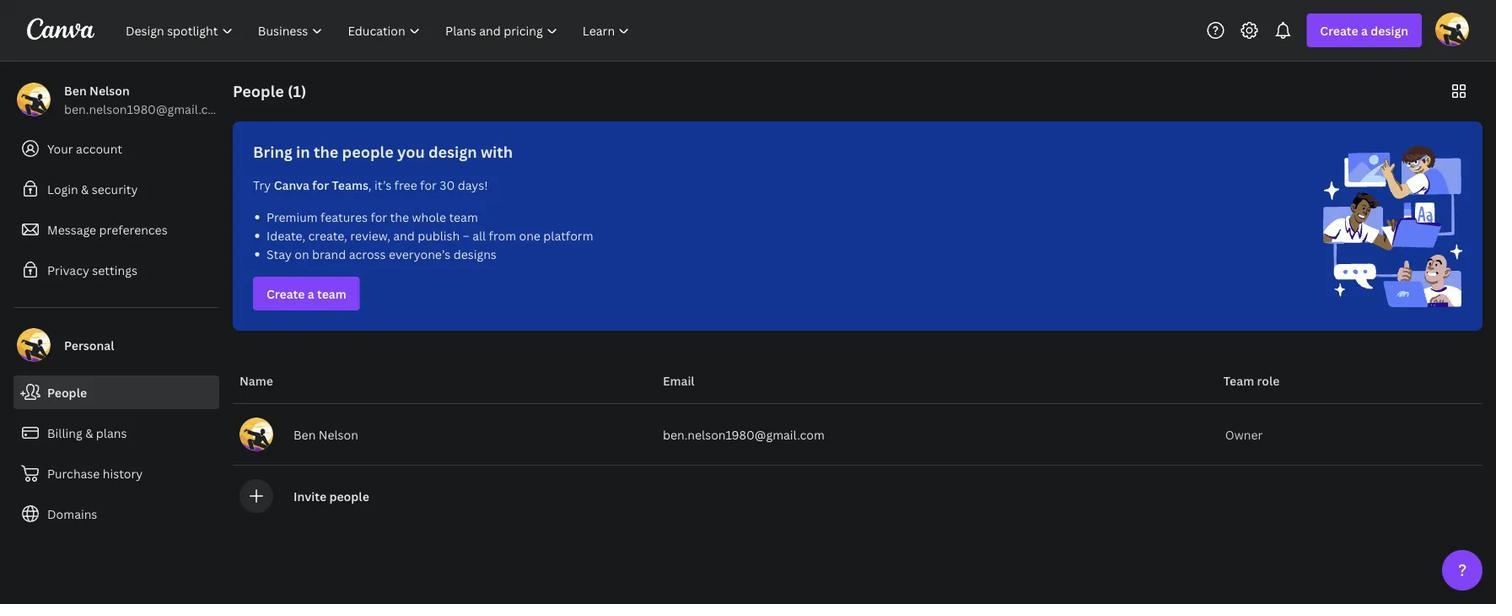Task type: describe. For each thing, give the bounding box(es) containing it.
for for teams
[[312, 177, 329, 193]]

ideate,
[[267, 227, 306, 243]]

free
[[395, 177, 417, 193]]

designs
[[454, 246, 497, 262]]

invite
[[294, 488, 327, 504]]

try canva for teams , it's free for 30 days!
[[253, 177, 488, 193]]

create a team button
[[253, 277, 360, 310]]

for for the
[[371, 209, 387, 225]]

owner button
[[1224, 418, 1272, 451]]

nelson for ben nelson ben.nelson1980@gmail.com
[[89, 82, 130, 98]]

it's
[[375, 177, 392, 193]]

and
[[393, 227, 415, 243]]

publish
[[418, 227, 460, 243]]

brand
[[312, 246, 346, 262]]

the inside premium features for the whole team ideate, create, review, and publish – all from one platform stay on brand across everyone's designs
[[390, 209, 409, 225]]

login & security
[[47, 181, 138, 197]]

all
[[473, 227, 486, 243]]

stay
[[267, 246, 292, 262]]

30
[[440, 177, 455, 193]]

name
[[240, 373, 273, 389]]

security
[[92, 181, 138, 197]]

message preferences link
[[13, 213, 219, 246]]

in
[[296, 141, 310, 162]]

1 vertical spatial people
[[329, 488, 369, 504]]

your
[[47, 140, 73, 157]]

ben nelson
[[294, 427, 358, 443]]

team role
[[1224, 373, 1280, 389]]

purchase
[[47, 465, 100, 481]]

you
[[397, 141, 425, 162]]

create for create a team
[[267, 286, 305, 302]]

(1)
[[288, 81, 307, 101]]

message
[[47, 221, 96, 238]]

create a design
[[1321, 22, 1409, 38]]

ben nelson image
[[1436, 12, 1470, 46]]

features
[[321, 209, 368, 225]]

across
[[349, 246, 386, 262]]

top level navigation element
[[115, 13, 644, 47]]

1 horizontal spatial ben.nelson1980@gmail.com
[[663, 427, 825, 443]]

with
[[481, 141, 513, 162]]

people for people (1)
[[233, 81, 284, 101]]

bring
[[253, 141, 293, 162]]

plans
[[96, 425, 127, 441]]

create,
[[308, 227, 347, 243]]

message preferences
[[47, 221, 168, 238]]

purchase history
[[47, 465, 143, 481]]

everyone's
[[389, 246, 451, 262]]

days!
[[458, 177, 488, 193]]



Task type: locate. For each thing, give the bounding box(es) containing it.
ben inside ben nelson button
[[294, 427, 316, 443]]

your account
[[47, 140, 122, 157]]

people for people
[[47, 384, 87, 400]]

review,
[[350, 227, 391, 243]]

0 horizontal spatial design
[[429, 141, 477, 162]]

1 vertical spatial the
[[390, 209, 409, 225]]

your account link
[[13, 132, 219, 165]]

people up billing
[[47, 384, 87, 400]]

& right login
[[81, 181, 89, 197]]

0 vertical spatial ben.nelson1980@gmail.com
[[64, 101, 226, 117]]

people
[[233, 81, 284, 101], [47, 384, 87, 400]]

design
[[1371, 22, 1409, 38], [429, 141, 477, 162]]

nelson
[[89, 82, 130, 98], [319, 427, 358, 443]]

personal
[[64, 337, 114, 353]]

0 vertical spatial a
[[1362, 22, 1369, 38]]

0 vertical spatial ben
[[64, 82, 87, 98]]

list
[[253, 208, 845, 263]]

login
[[47, 181, 78, 197]]

nelson for ben nelson
[[319, 427, 358, 443]]

create inside dropdown button
[[1321, 22, 1359, 38]]

1 vertical spatial ben.nelson1980@gmail.com
[[663, 427, 825, 443]]

1 vertical spatial design
[[429, 141, 477, 162]]

nelson up your account link
[[89, 82, 130, 98]]

create inside button
[[267, 286, 305, 302]]

privacy settings
[[47, 262, 137, 278]]

1 vertical spatial team
[[317, 286, 347, 302]]

email
[[663, 373, 695, 389]]

team up –
[[449, 209, 478, 225]]

0 vertical spatial team
[[449, 209, 478, 225]]

the right in
[[314, 141, 339, 162]]

domains link
[[13, 497, 219, 531]]

a inside dropdown button
[[1362, 22, 1369, 38]]

team inside premium features for the whole team ideate, create, review, and publish – all from one platform stay on brand across everyone's designs
[[449, 209, 478, 225]]

list containing premium features for the whole team
[[253, 208, 845, 263]]

create a team
[[267, 286, 347, 302]]

1 horizontal spatial people
[[233, 81, 284, 101]]

ben inside ben nelson ben.nelson1980@gmail.com
[[64, 82, 87, 98]]

from
[[489, 227, 516, 243]]

1 vertical spatial ben
[[294, 427, 316, 443]]

invite people
[[294, 488, 369, 504]]

team
[[1224, 373, 1255, 389]]

premium
[[267, 209, 318, 225]]

team inside button
[[317, 286, 347, 302]]

privacy settings link
[[13, 253, 219, 287]]

people left (1) on the top left
[[233, 81, 284, 101]]

people right invite
[[329, 488, 369, 504]]

1 horizontal spatial team
[[449, 209, 478, 225]]

0 vertical spatial nelson
[[89, 82, 130, 98]]

0 horizontal spatial ben.nelson1980@gmail.com
[[64, 101, 226, 117]]

1 vertical spatial a
[[308, 286, 314, 302]]

ben for ben nelson ben.nelson1980@gmail.com
[[64, 82, 87, 98]]

1 horizontal spatial nelson
[[319, 427, 358, 443]]

whole
[[412, 209, 446, 225]]

1 horizontal spatial create
[[1321, 22, 1359, 38]]

canva
[[274, 177, 310, 193]]

the up and at the left of page
[[390, 209, 409, 225]]

a for design
[[1362, 22, 1369, 38]]

bring in the people you design with
[[253, 141, 513, 162]]

owner
[[1226, 427, 1263, 443]]

0 horizontal spatial ben
[[64, 82, 87, 98]]

1 horizontal spatial design
[[1371, 22, 1409, 38]]

0 vertical spatial design
[[1371, 22, 1409, 38]]

0 horizontal spatial nelson
[[89, 82, 130, 98]]

0 vertical spatial the
[[314, 141, 339, 162]]

people
[[342, 141, 394, 162], [329, 488, 369, 504]]

privacy
[[47, 262, 89, 278]]

for right canva
[[312, 177, 329, 193]]

nelson up invite people
[[319, 427, 358, 443]]

1 vertical spatial &
[[85, 425, 93, 441]]

billing & plans
[[47, 425, 127, 441]]

1 vertical spatial create
[[267, 286, 305, 302]]

nelson inside ben nelson ben.nelson1980@gmail.com
[[89, 82, 130, 98]]

design inside create a design dropdown button
[[1371, 22, 1409, 38]]

create for create a design
[[1321, 22, 1359, 38]]

0 horizontal spatial a
[[308, 286, 314, 302]]

ben for ben nelson
[[294, 427, 316, 443]]

& left plans on the bottom left
[[85, 425, 93, 441]]

,
[[369, 177, 372, 193]]

purchase history link
[[13, 456, 219, 490]]

team down brand on the top left of the page
[[317, 286, 347, 302]]

people (1)
[[233, 81, 307, 101]]

create a design button
[[1307, 13, 1423, 47]]

ben
[[64, 82, 87, 98], [294, 427, 316, 443]]

history
[[103, 465, 143, 481]]

1 horizontal spatial the
[[390, 209, 409, 225]]

ben nelson ben.nelson1980@gmail.com
[[64, 82, 226, 117]]

1 vertical spatial people
[[47, 384, 87, 400]]

domains
[[47, 506, 97, 522]]

the
[[314, 141, 339, 162], [390, 209, 409, 225]]

0 horizontal spatial create
[[267, 286, 305, 302]]

a
[[1362, 22, 1369, 38], [308, 286, 314, 302]]

ben up your account
[[64, 82, 87, 98]]

2 horizontal spatial for
[[420, 177, 437, 193]]

billing & plans link
[[13, 416, 219, 450]]

& for login
[[81, 181, 89, 197]]

try
[[253, 177, 271, 193]]

teams
[[332, 177, 369, 193]]

0 vertical spatial create
[[1321, 22, 1359, 38]]

&
[[81, 181, 89, 197], [85, 425, 93, 441]]

–
[[463, 227, 470, 243]]

1 horizontal spatial a
[[1362, 22, 1369, 38]]

people up ,
[[342, 141, 394, 162]]

one
[[519, 227, 541, 243]]

platform
[[544, 227, 594, 243]]

invite people button
[[294, 488, 369, 504]]

preferences
[[99, 221, 168, 238]]

0 vertical spatial people
[[233, 81, 284, 101]]

team
[[449, 209, 478, 225], [317, 286, 347, 302]]

ben.nelson1980@gmail.com
[[64, 101, 226, 117], [663, 427, 825, 443]]

a inside button
[[308, 286, 314, 302]]

premium features for the whole team ideate, create, review, and publish – all from one platform stay on brand across everyone's designs
[[267, 209, 594, 262]]

create
[[1321, 22, 1359, 38], [267, 286, 305, 302]]

for up review,
[[371, 209, 387, 225]]

1 vertical spatial nelson
[[319, 427, 358, 443]]

settings
[[92, 262, 137, 278]]

login & security link
[[13, 172, 219, 206]]

role
[[1258, 373, 1280, 389]]

0 vertical spatial people
[[342, 141, 394, 162]]

& for billing
[[85, 425, 93, 441]]

for
[[312, 177, 329, 193], [420, 177, 437, 193], [371, 209, 387, 225]]

people link
[[13, 375, 219, 409]]

0 horizontal spatial for
[[312, 177, 329, 193]]

billing
[[47, 425, 82, 441]]

account
[[76, 140, 122, 157]]

ben nelson button
[[240, 418, 650, 451]]

on
[[295, 246, 309, 262]]

design left ben nelson image
[[1371, 22, 1409, 38]]

0 horizontal spatial team
[[317, 286, 347, 302]]

1 horizontal spatial for
[[371, 209, 387, 225]]

for left 30 at left
[[420, 177, 437, 193]]

a for team
[[308, 286, 314, 302]]

1 horizontal spatial ben
[[294, 427, 316, 443]]

0 vertical spatial &
[[81, 181, 89, 197]]

for inside premium features for the whole team ideate, create, review, and publish – all from one platform stay on brand across everyone's designs
[[371, 209, 387, 225]]

0 horizontal spatial people
[[47, 384, 87, 400]]

0 horizontal spatial the
[[314, 141, 339, 162]]

ben up invite
[[294, 427, 316, 443]]

nelson inside button
[[319, 427, 358, 443]]

design up 30 at left
[[429, 141, 477, 162]]



Task type: vqa. For each thing, say whether or not it's contained in the screenshot.
the i within the A L I ,
no



